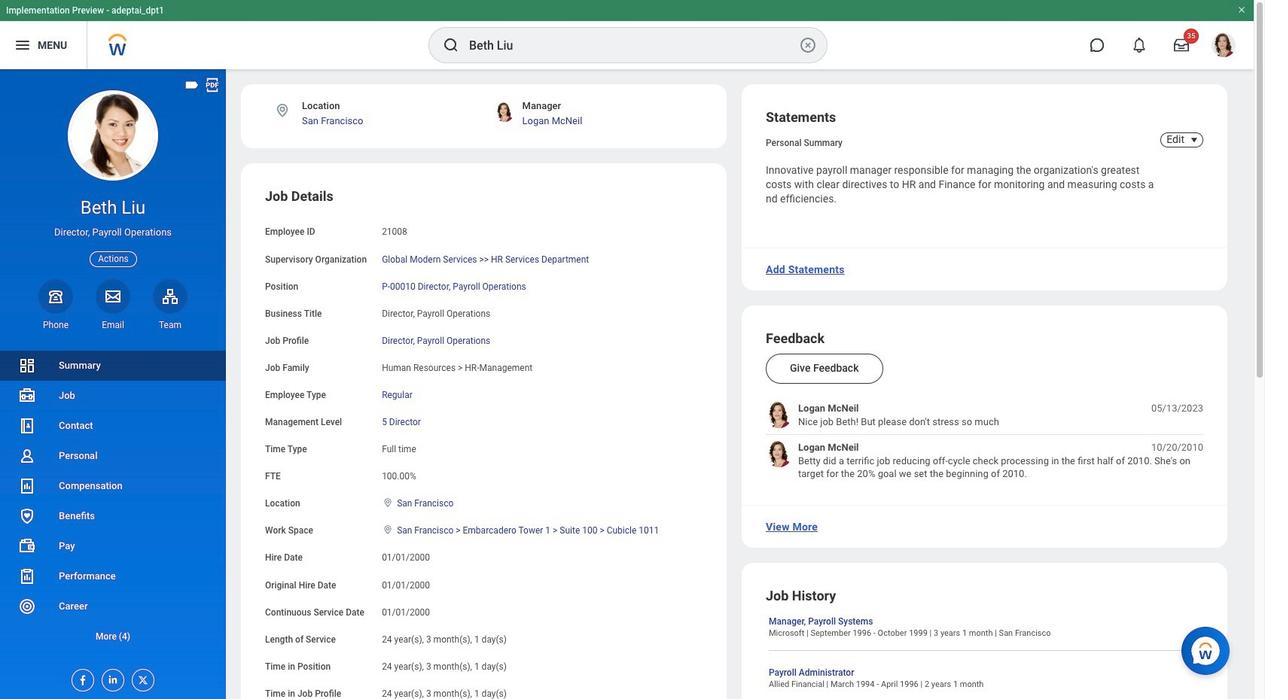 Task type: describe. For each thing, give the bounding box(es) containing it.
email beth liu element
[[96, 319, 130, 331]]

0 horizontal spatial list
[[0, 351, 226, 652]]

view team image
[[161, 288, 179, 306]]

search image
[[442, 36, 460, 54]]

linkedin image
[[102, 671, 119, 686]]

personal summary element
[[766, 135, 843, 148]]

tag image
[[184, 77, 200, 93]]

team beth liu element
[[153, 319, 188, 331]]

phone image
[[45, 288, 66, 306]]

1 employee's photo (logan mcneil) image from the top
[[766, 403, 793, 429]]

summary image
[[18, 357, 36, 375]]

personal image
[[18, 448, 36, 466]]

contact image
[[18, 417, 36, 435]]

close environment banner image
[[1238, 5, 1247, 14]]

facebook image
[[72, 671, 89, 687]]

view printable version (pdf) image
[[204, 77, 221, 93]]



Task type: vqa. For each thing, say whether or not it's contained in the screenshot.
the 'Pay' ICON
yes



Task type: locate. For each thing, give the bounding box(es) containing it.
employee's photo (logan mcneil) image
[[766, 403, 793, 429], [766, 442, 793, 468]]

job image
[[18, 387, 36, 405]]

career image
[[18, 598, 36, 616]]

notifications large image
[[1132, 38, 1147, 53]]

1 vertical spatial location image
[[382, 498, 394, 509]]

banner
[[0, 0, 1254, 69]]

list
[[0, 351, 226, 652], [766, 403, 1204, 481]]

performance image
[[18, 568, 36, 586]]

x image
[[133, 671, 149, 687]]

x circle image
[[799, 36, 817, 54]]

1 vertical spatial employee's photo (logan mcneil) image
[[766, 442, 793, 468]]

2 vertical spatial location image
[[382, 525, 394, 536]]

benefits image
[[18, 508, 36, 526]]

group
[[265, 188, 703, 700]]

navigation pane region
[[0, 69, 226, 700]]

2 employee's photo (logan mcneil) image from the top
[[766, 442, 793, 468]]

full time element
[[382, 442, 416, 455]]

0 vertical spatial employee's photo (logan mcneil) image
[[766, 403, 793, 429]]

profile logan mcneil image
[[1212, 33, 1236, 60]]

phone beth liu element
[[38, 319, 73, 331]]

pay image
[[18, 538, 36, 556]]

inbox large image
[[1175, 38, 1190, 53]]

0 vertical spatial location image
[[274, 102, 291, 119]]

Search Workday  search field
[[469, 29, 796, 62]]

compensation image
[[18, 478, 36, 496]]

1 horizontal spatial list
[[766, 403, 1204, 481]]

mail image
[[104, 288, 122, 306]]

justify image
[[14, 36, 32, 54]]

location image
[[274, 102, 291, 119], [382, 498, 394, 509], [382, 525, 394, 536]]

caret down image
[[1186, 134, 1204, 146]]



